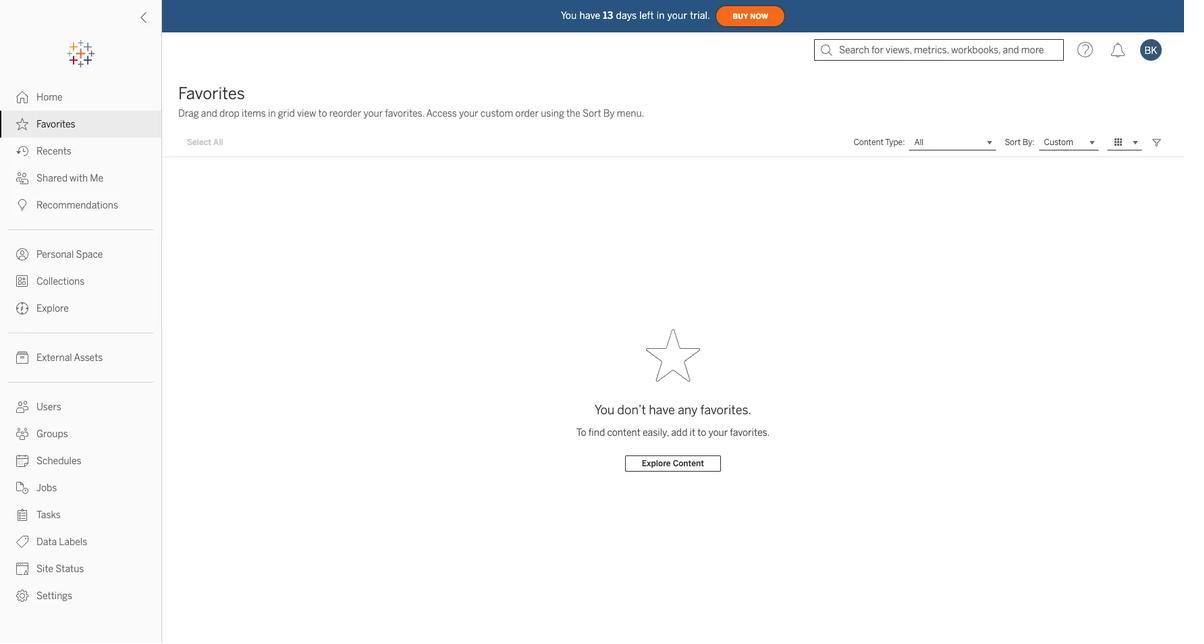 Task type: locate. For each thing, give the bounding box(es) containing it.
1 horizontal spatial sort
[[1006, 138, 1022, 147]]

all right type:
[[915, 138, 924, 147]]

0 vertical spatial to
[[319, 108, 327, 120]]

by:
[[1023, 138, 1035, 147]]

explore inside button
[[642, 459, 671, 469]]

0 vertical spatial explore
[[36, 303, 69, 315]]

users
[[36, 402, 61, 413]]

all inside 'button'
[[213, 138, 223, 147]]

grid
[[278, 108, 295, 120]]

explore for explore
[[36, 303, 69, 315]]

you
[[561, 10, 577, 21], [595, 403, 615, 418]]

all
[[213, 138, 223, 147], [915, 138, 924, 147]]

settings
[[36, 591, 72, 603]]

status
[[56, 564, 84, 576]]

in right left
[[657, 10, 665, 21]]

you left 13
[[561, 10, 577, 21]]

have left 13
[[580, 10, 601, 21]]

0 vertical spatial favorites.
[[385, 108, 425, 120]]

2 all from the left
[[915, 138, 924, 147]]

1 vertical spatial you
[[595, 403, 615, 418]]

favorites inside main navigation. press the up and down arrow keys to access links. element
[[36, 119, 75, 130]]

your left trial. at the right of page
[[668, 10, 688, 21]]

0 vertical spatial favorites
[[178, 84, 245, 103]]

1 horizontal spatial explore
[[642, 459, 671, 469]]

1 vertical spatial have
[[649, 403, 675, 418]]

0 vertical spatial content
[[854, 138, 884, 147]]

have up easily,
[[649, 403, 675, 418]]

1 horizontal spatial you
[[595, 403, 615, 418]]

to
[[577, 428, 587, 439]]

sort left by
[[583, 108, 602, 120]]

access
[[427, 108, 457, 120]]

sort by:
[[1006, 138, 1035, 147]]

sort
[[583, 108, 602, 120], [1006, 138, 1022, 147]]

now
[[751, 12, 769, 21]]

0 horizontal spatial explore
[[36, 303, 69, 315]]

0 horizontal spatial all
[[213, 138, 223, 147]]

you up the find
[[595, 403, 615, 418]]

1 all from the left
[[213, 138, 223, 147]]

all right the select at top
[[213, 138, 223, 147]]

groups link
[[0, 421, 161, 448]]

trial.
[[691, 10, 711, 21]]

content left type:
[[854, 138, 884, 147]]

0 vertical spatial you
[[561, 10, 577, 21]]

0 horizontal spatial favorites
[[36, 119, 75, 130]]

1 vertical spatial in
[[268, 108, 276, 120]]

recommendations
[[36, 200, 118, 211]]

in for favorites
[[268, 108, 276, 120]]

external assets link
[[0, 345, 161, 372]]

content inside button
[[673, 459, 705, 469]]

13
[[603, 10, 614, 21]]

easily,
[[643, 428, 669, 439]]

home
[[36, 92, 63, 103]]

left
[[640, 10, 654, 21]]

0 horizontal spatial to
[[319, 108, 327, 120]]

select all
[[187, 138, 223, 147]]

add
[[672, 428, 688, 439]]

in left "grid"
[[268, 108, 276, 120]]

1 horizontal spatial content
[[854, 138, 884, 147]]

sort left by:
[[1006, 138, 1022, 147]]

to right view
[[319, 108, 327, 120]]

1 vertical spatial explore
[[642, 459, 671, 469]]

favorites
[[178, 84, 245, 103], [36, 119, 75, 130]]

assets
[[74, 353, 103, 364]]

you don't have any favorites.
[[595, 403, 752, 418]]

favorites. right any
[[701, 403, 752, 418]]

1 vertical spatial favorites.
[[701, 403, 752, 418]]

select all button
[[178, 134, 232, 151]]

1 horizontal spatial favorites
[[178, 84, 245, 103]]

navigation panel element
[[0, 41, 161, 610]]

space
[[76, 249, 103, 261]]

content
[[854, 138, 884, 147], [673, 459, 705, 469]]

explore inside main navigation. press the up and down arrow keys to access links. element
[[36, 303, 69, 315]]

favorites for favorites
[[36, 119, 75, 130]]

shared
[[36, 173, 68, 184]]

in
[[657, 10, 665, 21], [268, 108, 276, 120]]

favorites drag and drop items in grid view to reorder your favorites. access your custom order using the sort by menu.
[[178, 84, 645, 120]]

1 horizontal spatial all
[[915, 138, 924, 147]]

buy now button
[[716, 5, 786, 27]]

by
[[604, 108, 615, 120]]

content down it
[[673, 459, 705, 469]]

0 horizontal spatial have
[[580, 10, 601, 21]]

0 horizontal spatial content
[[673, 459, 705, 469]]

drop
[[220, 108, 240, 120]]

tasks
[[36, 510, 61, 522]]

your
[[668, 10, 688, 21], [364, 108, 383, 120], [459, 108, 479, 120], [709, 428, 728, 439]]

favorites up and
[[178, 84, 245, 103]]

explore down easily,
[[642, 459, 671, 469]]

0 vertical spatial have
[[580, 10, 601, 21]]

1 vertical spatial content
[[673, 459, 705, 469]]

1 vertical spatial favorites
[[36, 119, 75, 130]]

favorites. right it
[[731, 428, 770, 439]]

explore down the collections
[[36, 303, 69, 315]]

1 vertical spatial sort
[[1006, 138, 1022, 147]]

0 vertical spatial in
[[657, 10, 665, 21]]

explore
[[36, 303, 69, 315], [642, 459, 671, 469]]

external
[[36, 353, 72, 364]]

0 horizontal spatial sort
[[583, 108, 602, 120]]

drag
[[178, 108, 199, 120]]

to right it
[[698, 428, 707, 439]]

site status link
[[0, 556, 161, 583]]

don't
[[618, 403, 647, 418]]

0 vertical spatial sort
[[583, 108, 602, 120]]

any
[[678, 403, 698, 418]]

to
[[319, 108, 327, 120], [698, 428, 707, 439]]

1 vertical spatial to
[[698, 428, 707, 439]]

favorites up recents
[[36, 119, 75, 130]]

0 horizontal spatial you
[[561, 10, 577, 21]]

0 horizontal spatial in
[[268, 108, 276, 120]]

with
[[70, 173, 88, 184]]

site
[[36, 564, 53, 576]]

jobs
[[36, 483, 57, 495]]

favorites. left access
[[385, 108, 425, 120]]

menu.
[[617, 108, 645, 120]]

external assets
[[36, 353, 103, 364]]

shared with me
[[36, 173, 103, 184]]

items
[[242, 108, 266, 120]]

Search for views, metrics, workbooks, and more text field
[[815, 39, 1065, 61]]

find
[[589, 428, 605, 439]]

favorites inside favorites drag and drop items in grid view to reorder your favorites. access your custom order using the sort by menu.
[[178, 84, 245, 103]]

have
[[580, 10, 601, 21], [649, 403, 675, 418]]

in inside favorites drag and drop items in grid view to reorder your favorites. access your custom order using the sort by menu.
[[268, 108, 276, 120]]

me
[[90, 173, 103, 184]]

your right it
[[709, 428, 728, 439]]

1 horizontal spatial in
[[657, 10, 665, 21]]

favorites.
[[385, 108, 425, 120], [701, 403, 752, 418], [731, 428, 770, 439]]

custom button
[[1039, 134, 1100, 151]]

content
[[608, 428, 641, 439]]



Task type: describe. For each thing, give the bounding box(es) containing it.
explore for explore content
[[642, 459, 671, 469]]

personal
[[36, 249, 74, 261]]

select
[[187, 138, 212, 147]]

in for you
[[657, 10, 665, 21]]

explore content button
[[625, 456, 722, 472]]

you for you have 13 days left in your trial.
[[561, 10, 577, 21]]

view
[[297, 108, 316, 120]]

site status
[[36, 564, 84, 576]]

you have 13 days left in your trial.
[[561, 10, 711, 21]]

custom
[[1045, 137, 1074, 147]]

favorites. inside favorites drag and drop items in grid view to reorder your favorites. access your custom order using the sort by menu.
[[385, 108, 425, 120]]

data labels link
[[0, 529, 161, 556]]

grid view image
[[1113, 136, 1125, 149]]

data labels
[[36, 537, 87, 549]]

using
[[541, 108, 565, 120]]

tasks link
[[0, 502, 161, 529]]

custom
[[481, 108, 514, 120]]

days
[[616, 10, 637, 21]]

groups
[[36, 429, 68, 440]]

the
[[567, 108, 581, 120]]

all inside dropdown button
[[915, 138, 924, 147]]

reorder
[[330, 108, 362, 120]]

schedules link
[[0, 448, 161, 475]]

2 vertical spatial favorites.
[[731, 428, 770, 439]]

content type:
[[854, 138, 906, 147]]

schedules
[[36, 456, 81, 467]]

your right access
[[459, 108, 479, 120]]

buy now
[[733, 12, 769, 21]]

buy
[[733, 12, 749, 21]]

shared with me link
[[0, 165, 161, 192]]

1 horizontal spatial to
[[698, 428, 707, 439]]

settings link
[[0, 583, 161, 610]]

to find content easily, add it to your favorites.
[[577, 428, 770, 439]]

and
[[201, 108, 217, 120]]

explore link
[[0, 295, 161, 322]]

labels
[[59, 537, 87, 549]]

all button
[[910, 134, 997, 151]]

personal space link
[[0, 241, 161, 268]]

data
[[36, 537, 57, 549]]

explore content
[[642, 459, 705, 469]]

to inside favorites drag and drop items in grid view to reorder your favorites. access your custom order using the sort by menu.
[[319, 108, 327, 120]]

recents
[[36, 146, 71, 157]]

users link
[[0, 394, 161, 421]]

favorites link
[[0, 111, 161, 138]]

recents link
[[0, 138, 161, 165]]

your right reorder
[[364, 108, 383, 120]]

personal space
[[36, 249, 103, 261]]

1 horizontal spatial have
[[649, 403, 675, 418]]

recommendations link
[[0, 192, 161, 219]]

favorites for favorites drag and drop items in grid view to reorder your favorites. access your custom order using the sort by menu.
[[178, 84, 245, 103]]

order
[[516, 108, 539, 120]]

it
[[690, 428, 696, 439]]

main navigation. press the up and down arrow keys to access links. element
[[0, 84, 161, 610]]

home link
[[0, 84, 161, 111]]

sort inside favorites drag and drop items in grid view to reorder your favorites. access your custom order using the sort by menu.
[[583, 108, 602, 120]]

you for you don't have any favorites.
[[595, 403, 615, 418]]

type:
[[886, 138, 906, 147]]

jobs link
[[0, 475, 161, 502]]

collections link
[[0, 268, 161, 295]]

collections
[[36, 276, 85, 288]]



Task type: vqa. For each thing, say whether or not it's contained in the screenshot.
Sort to the right
yes



